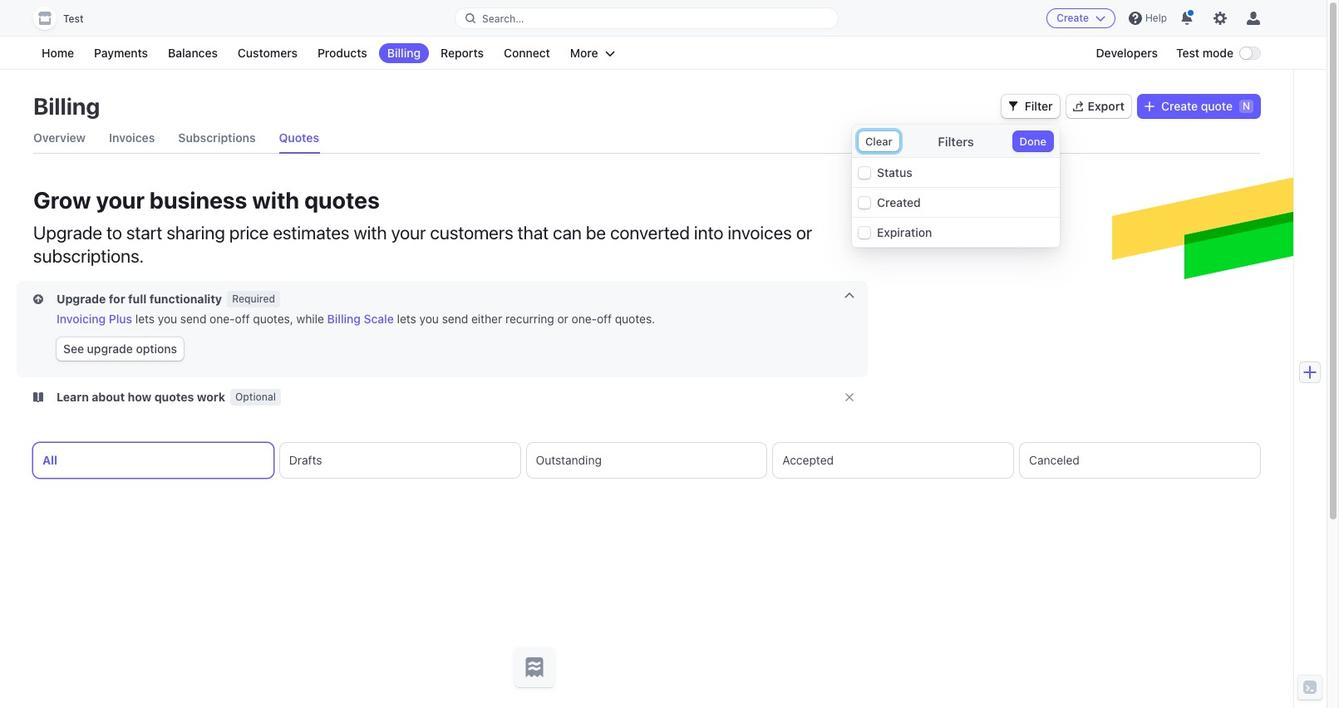 Task type: describe. For each thing, give the bounding box(es) containing it.
can
[[553, 222, 582, 244]]

upgrade for full functionality
[[57, 292, 222, 306]]

upgrade inside "grow your business with quotes upgrade to start sharing price estimates with your customers that can be converted into invoices or subscriptions."
[[33, 222, 102, 244]]

quotes.
[[615, 312, 656, 326]]

see upgrade options
[[63, 342, 177, 356]]

test button
[[33, 7, 100, 30]]

converted
[[610, 222, 690, 244]]

business
[[150, 186, 247, 214]]

1 horizontal spatial your
[[391, 222, 426, 244]]

start
[[126, 222, 162, 244]]

customers
[[430, 222, 514, 244]]

0 vertical spatial with
[[252, 186, 300, 214]]

for
[[109, 292, 125, 306]]

done
[[1020, 135, 1047, 148]]

outstanding button
[[527, 443, 767, 478]]

home
[[42, 46, 74, 60]]

clear button
[[859, 131, 900, 151]]

clear
[[866, 135, 893, 148]]

billing scale link
[[327, 312, 394, 326]]

test for test
[[63, 12, 84, 25]]

estimates
[[273, 222, 350, 244]]

grow your business with quotes upgrade to start sharing price estimates with your customers that can be converted into invoices or subscriptions.
[[33, 186, 813, 267]]

while
[[297, 312, 324, 326]]

invoicing
[[57, 312, 106, 326]]

invoices
[[728, 222, 792, 244]]

help
[[1146, 12, 1168, 24]]

functionality
[[149, 292, 222, 306]]

canceled button
[[1021, 443, 1261, 478]]

plus
[[109, 312, 132, 326]]

subscriptions.
[[33, 245, 144, 267]]

accepted button
[[774, 443, 1014, 478]]

that
[[518, 222, 549, 244]]

reports link
[[433, 43, 492, 63]]

upgrade inside dropdown button
[[57, 292, 106, 306]]

invoicing plus link
[[57, 312, 132, 326]]

1 send from the left
[[180, 312, 207, 326]]

price
[[229, 222, 269, 244]]

test mode
[[1177, 46, 1234, 60]]

mode
[[1203, 46, 1234, 60]]

create button
[[1047, 8, 1116, 28]]

payments
[[94, 46, 148, 60]]

quotes
[[304, 186, 380, 214]]

either
[[472, 312, 503, 326]]

1 vertical spatial with
[[354, 222, 387, 244]]

balances
[[168, 46, 218, 60]]

quotes,
[[253, 312, 293, 326]]

overview link
[[33, 123, 86, 153]]

optional
[[235, 391, 276, 403]]

2 lets from the left
[[397, 312, 417, 326]]

more
[[570, 46, 599, 60]]

0 vertical spatial billing
[[387, 46, 421, 60]]

scale
[[364, 312, 394, 326]]

created
[[877, 195, 921, 210]]

tab list containing all
[[33, 443, 1261, 478]]

overview
[[33, 131, 86, 145]]

1 lets from the left
[[135, 312, 155, 326]]

subscriptions link
[[178, 123, 256, 153]]

search…
[[482, 12, 525, 25]]

more button
[[562, 43, 623, 63]]

developers
[[1097, 46, 1159, 60]]

Search… search field
[[456, 8, 838, 29]]

customers
[[238, 46, 298, 60]]

drafts
[[289, 453, 322, 467]]

quotes link
[[279, 123, 319, 153]]

or inside "grow your business with quotes upgrade to start sharing price estimates with your customers that can be converted into invoices or subscriptions."
[[797, 222, 813, 244]]

subscriptions
[[178, 131, 256, 145]]

connect
[[504, 46, 550, 60]]

2 one- from the left
[[572, 312, 597, 326]]

invoicing plus lets you send one-off quotes, while billing scale lets you send either recurring or one-off quotes.
[[57, 312, 656, 326]]

Search… text field
[[456, 8, 838, 29]]

2 svg image from the left
[[1145, 102, 1155, 112]]



Task type: locate. For each thing, give the bounding box(es) containing it.
be
[[586, 222, 606, 244]]

1 svg image from the left
[[1009, 102, 1019, 112]]

0 horizontal spatial svg image
[[1009, 102, 1019, 112]]

billing up overview
[[33, 92, 100, 120]]

or right invoices
[[797, 222, 813, 244]]

filter
[[1025, 99, 1053, 113]]

quotes
[[279, 131, 319, 145]]

create inside button
[[1057, 12, 1089, 24]]

invoices
[[109, 131, 155, 145]]

lets
[[135, 312, 155, 326], [397, 312, 417, 326]]

options
[[136, 342, 177, 356]]

create left quote
[[1162, 99, 1199, 113]]

or
[[797, 222, 813, 244], [558, 312, 569, 326]]

1 vertical spatial or
[[558, 312, 569, 326]]

1 off from the left
[[235, 312, 250, 326]]

1 horizontal spatial you
[[420, 312, 439, 326]]

1 horizontal spatial svg image
[[1145, 102, 1155, 112]]

upgrade
[[87, 342, 133, 356]]

1 horizontal spatial one-
[[572, 312, 597, 326]]

billing link
[[379, 43, 429, 63]]

2 horizontal spatial billing
[[387, 46, 421, 60]]

all button
[[33, 443, 273, 478]]

1 horizontal spatial or
[[797, 222, 813, 244]]

1 horizontal spatial with
[[354, 222, 387, 244]]

n
[[1243, 100, 1251, 112]]

0 vertical spatial your
[[96, 186, 145, 214]]

0 horizontal spatial create
[[1057, 12, 1089, 24]]

off down required
[[235, 312, 250, 326]]

0 vertical spatial or
[[797, 222, 813, 244]]

upgrade up subscriptions.
[[33, 222, 102, 244]]

off
[[235, 312, 250, 326], [597, 312, 612, 326]]

balances link
[[160, 43, 226, 63]]

0 vertical spatial create
[[1057, 12, 1089, 24]]

filters
[[939, 134, 975, 149]]

drafts button
[[280, 443, 520, 478]]

to
[[107, 222, 122, 244]]

test
[[63, 12, 84, 25], [1177, 46, 1200, 60]]

1 you from the left
[[158, 312, 177, 326]]

accepted
[[783, 453, 834, 467]]

1 horizontal spatial send
[[442, 312, 468, 326]]

1 vertical spatial upgrade
[[57, 292, 106, 306]]

status
[[877, 166, 913, 180]]

create for create
[[1057, 12, 1089, 24]]

billing
[[387, 46, 421, 60], [33, 92, 100, 120], [327, 312, 361, 326]]

you
[[158, 312, 177, 326], [420, 312, 439, 326]]

reports
[[441, 46, 484, 60]]

2 send from the left
[[442, 312, 468, 326]]

home link
[[33, 43, 82, 63]]

send
[[180, 312, 207, 326], [442, 312, 468, 326]]

1 vertical spatial create
[[1162, 99, 1199, 113]]

1 vertical spatial billing
[[33, 92, 100, 120]]

test up home
[[63, 12, 84, 25]]

0 horizontal spatial send
[[180, 312, 207, 326]]

0 horizontal spatial billing
[[33, 92, 100, 120]]

1 horizontal spatial test
[[1177, 46, 1200, 60]]

your
[[96, 186, 145, 214], [391, 222, 426, 244]]

2 tab list from the top
[[33, 443, 1261, 478]]

required
[[232, 293, 275, 305]]

with down "quotes"
[[354, 222, 387, 244]]

help button
[[1123, 5, 1174, 32]]

1 tab list from the top
[[33, 123, 1261, 154]]

2 vertical spatial billing
[[327, 312, 361, 326]]

create for create quote
[[1162, 99, 1199, 113]]

filter button
[[1002, 95, 1060, 118]]

0 horizontal spatial test
[[63, 12, 84, 25]]

expiration
[[877, 225, 933, 240]]

test for test mode
[[1177, 46, 1200, 60]]

send left either
[[442, 312, 468, 326]]

see
[[63, 342, 84, 356]]

test inside button
[[63, 12, 84, 25]]

2 you from the left
[[420, 312, 439, 326]]

lets down upgrade for full functionality
[[135, 312, 155, 326]]

1 horizontal spatial create
[[1162, 99, 1199, 113]]

off left quotes.
[[597, 312, 612, 326]]

0 vertical spatial test
[[63, 12, 84, 25]]

connect link
[[496, 43, 559, 63]]

1 vertical spatial tab list
[[33, 443, 1261, 478]]

0 horizontal spatial lets
[[135, 312, 155, 326]]

you down functionality
[[158, 312, 177, 326]]

svg image
[[1009, 102, 1019, 112], [1145, 102, 1155, 112]]

products
[[318, 46, 367, 60]]

svg image inside filter "dropdown button"
[[1009, 102, 1019, 112]]

recurring
[[506, 312, 555, 326]]

one- left quotes.
[[572, 312, 597, 326]]

1 vertical spatial your
[[391, 222, 426, 244]]

0 vertical spatial upgrade
[[33, 222, 102, 244]]

0 horizontal spatial you
[[158, 312, 177, 326]]

1 horizontal spatial off
[[597, 312, 612, 326]]

one- down required
[[210, 312, 235, 326]]

lets right the scale
[[397, 312, 417, 326]]

0 horizontal spatial your
[[96, 186, 145, 214]]

billing right while
[[327, 312, 361, 326]]

export button
[[1067, 95, 1132, 118]]

invoices link
[[109, 123, 155, 153]]

into
[[694, 222, 724, 244]]

svg image
[[33, 294, 43, 304]]

0 horizontal spatial one-
[[210, 312, 235, 326]]

tab list
[[33, 123, 1261, 154], [33, 443, 1261, 478]]

canceled
[[1030, 453, 1080, 467]]

see upgrade options link
[[57, 338, 184, 361]]

0 horizontal spatial or
[[558, 312, 569, 326]]

developers link
[[1088, 43, 1167, 63]]

outstanding
[[536, 453, 602, 467]]

0 horizontal spatial with
[[252, 186, 300, 214]]

create
[[1057, 12, 1089, 24], [1162, 99, 1199, 113]]

customers link
[[229, 43, 306, 63]]

payments link
[[86, 43, 156, 63]]

0 horizontal spatial off
[[235, 312, 250, 326]]

your up to
[[96, 186, 145, 214]]

create up "developers" link
[[1057, 12, 1089, 24]]

1 one- from the left
[[210, 312, 235, 326]]

upgrade up the invoicing
[[57, 292, 106, 306]]

2 off from the left
[[597, 312, 612, 326]]

you right the scale
[[420, 312, 439, 326]]

0 vertical spatial tab list
[[33, 123, 1261, 154]]

create quote
[[1162, 99, 1233, 113]]

products link
[[309, 43, 376, 63]]

billing left reports
[[387, 46, 421, 60]]

quote
[[1202, 99, 1233, 113]]

1 vertical spatial test
[[1177, 46, 1200, 60]]

your left customers at the left
[[391, 222, 426, 244]]

upgrade
[[33, 222, 102, 244], [57, 292, 106, 306]]

1 horizontal spatial billing
[[327, 312, 361, 326]]

export
[[1088, 99, 1125, 113]]

all
[[42, 453, 57, 467]]

send down functionality
[[180, 312, 207, 326]]

test left the mode
[[1177, 46, 1200, 60]]

upgrade for full functionality button
[[33, 291, 226, 308]]

1 horizontal spatial lets
[[397, 312, 417, 326]]

done button
[[1013, 131, 1054, 151]]

full
[[128, 292, 147, 306]]

sharing
[[167, 222, 225, 244]]

tab list containing overview
[[33, 123, 1261, 154]]

svg image left filter
[[1009, 102, 1019, 112]]

or right recurring
[[558, 312, 569, 326]]

grow
[[33, 186, 91, 214]]

svg image right export
[[1145, 102, 1155, 112]]

with
[[252, 186, 300, 214], [354, 222, 387, 244]]

with up "price"
[[252, 186, 300, 214]]

one-
[[210, 312, 235, 326], [572, 312, 597, 326]]



Task type: vqa. For each thing, say whether or not it's contained in the screenshot.
like to the middle
no



